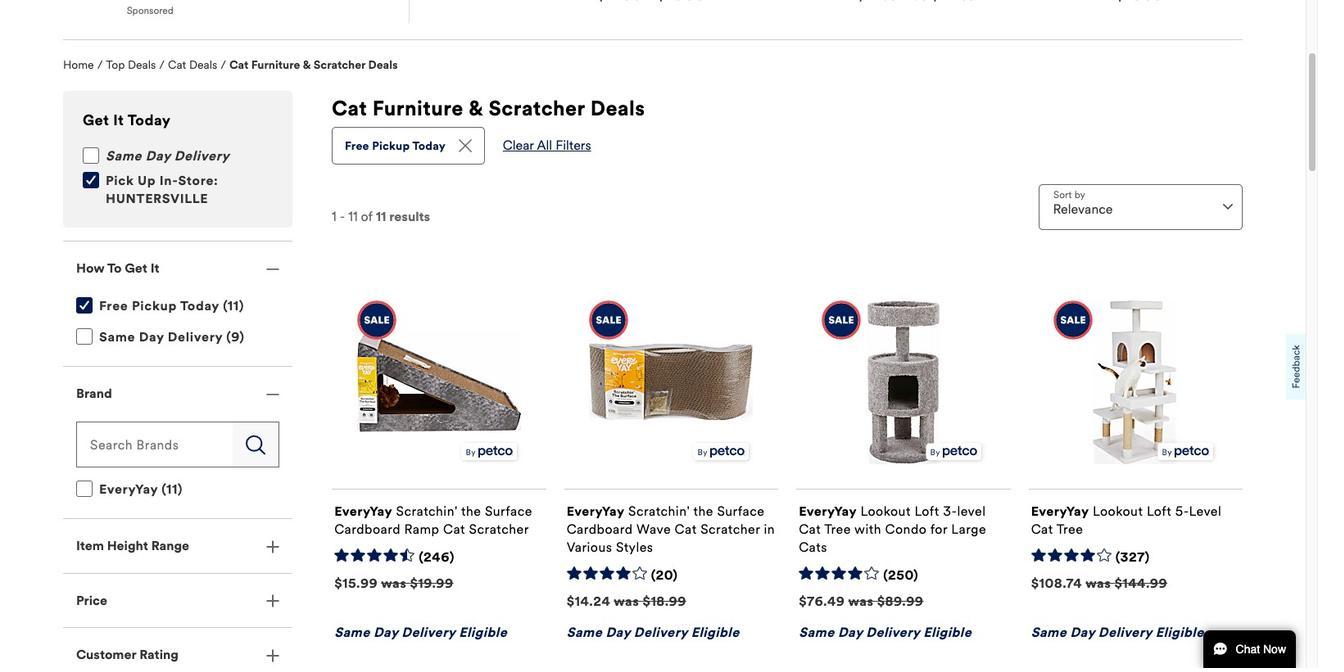 Task type: vqa. For each thing, say whether or not it's contained in the screenshot.
CAT FURNITURE & SCRATCHER DEALS "Link"
yes



Task type: locate. For each thing, give the bounding box(es) containing it.
5-
[[1176, 504, 1189, 519]]

Search Brands text field
[[77, 423, 233, 467]]

&
[[303, 58, 311, 72], [469, 96, 484, 121]]

0 vertical spatial today
[[128, 112, 171, 130]]

2 / from the left
[[159, 58, 165, 72]]

scratcher inside scratchin' the surface cardboard ramp cat scratcher
[[469, 522, 529, 537]]

cat up "$108.74"
[[1031, 522, 1053, 537]]

1 horizontal spatial 11
[[376, 209, 386, 224]]

1 horizontal spatial (11)
[[223, 298, 244, 314]]

0 horizontal spatial surface
[[485, 504, 533, 519]]

eligible
[[459, 625, 507, 641], [691, 625, 740, 641], [924, 625, 972, 641], [1156, 625, 1204, 641]]

delivery down $144.99 at the bottom of the page
[[1099, 625, 1152, 641]]

1 horizontal spatial scratchin'
[[628, 504, 690, 519]]

3-
[[943, 504, 957, 519]]

4 eligible from the left
[[1156, 625, 1204, 641]]

everyyay up cats
[[799, 504, 857, 519]]

0 horizontal spatial /
[[97, 58, 103, 72]]

1 vertical spatial furniture
[[373, 96, 464, 121]]

cardboard left "ramp"
[[334, 522, 401, 537]]

same down $14.24
[[567, 625, 602, 641]]

same day delivery
[[106, 148, 230, 164]]

1 same day delivery eligible from the left
[[334, 625, 507, 641]]

get right to
[[125, 261, 147, 276]]

cat right the top deals link
[[168, 58, 186, 72]]

everyyay up "$108.74"
[[1031, 504, 1089, 519]]

1 horizontal spatial tree
[[1057, 522, 1083, 537]]

plus icon 2 button
[[63, 520, 293, 573], [63, 574, 293, 628], [63, 629, 293, 669]]

lookout
[[861, 504, 911, 519], [1093, 504, 1143, 519]]

it right to
[[150, 261, 159, 276]]

0 horizontal spatial get
[[83, 112, 109, 130]]

scratchin' for wave
[[628, 504, 690, 519]]

1 horizontal spatial it
[[150, 261, 159, 276]]

1 eligible from the left
[[459, 625, 507, 641]]

0 vertical spatial free
[[345, 139, 369, 153]]

the
[[461, 504, 481, 519], [694, 504, 714, 519]]

loft up for
[[915, 504, 940, 519]]

1 tree from the left
[[825, 522, 851, 537]]

2 vertical spatial plus icon 2 image
[[266, 650, 279, 663]]

$144.99
[[1115, 576, 1168, 591]]

1 horizontal spatial loft
[[1147, 504, 1172, 519]]

0 horizontal spatial free
[[99, 298, 128, 314]]

same down "$108.74"
[[1031, 625, 1067, 641]]

11 right of on the top left of page
[[376, 209, 386, 224]]

1 surface from the left
[[485, 504, 533, 519]]

top
[[106, 58, 125, 72]]

1 horizontal spatial &
[[469, 96, 484, 121]]

cat deals link
[[168, 58, 217, 72]]

tree left "with"
[[825, 522, 851, 537]]

today for free pickup today
[[413, 139, 446, 153]]

1 horizontal spatial get
[[125, 261, 147, 276]]

cat right wave
[[675, 522, 697, 537]]

how
[[76, 261, 105, 276]]

0 horizontal spatial 11
[[348, 209, 358, 224]]

it down top
[[113, 112, 124, 130]]

1 vertical spatial pickup
[[132, 298, 177, 314]]

0 horizontal spatial it
[[113, 112, 124, 130]]

3 plus icon 2 image from the top
[[266, 650, 279, 663]]

0 vertical spatial get
[[83, 112, 109, 130]]

was
[[381, 576, 407, 591], [1086, 576, 1111, 591], [614, 594, 639, 609], [848, 594, 874, 609]]

condo
[[885, 522, 927, 537]]

same day delivery eligible down $89.99
[[799, 625, 972, 641]]

scratchin' up "ramp"
[[396, 504, 458, 519]]

1 horizontal spatial the
[[694, 504, 714, 519]]

surface for scratchin' the surface cardboard ramp cat scratcher
[[485, 504, 533, 519]]

it
[[113, 112, 124, 130], [150, 261, 159, 276]]

1 vertical spatial plus icon 2 button
[[63, 574, 293, 628]]

same day delivery eligible
[[334, 625, 507, 641], [567, 625, 740, 641], [799, 625, 972, 641], [1031, 625, 1204, 641]]

/
[[97, 58, 103, 72], [159, 58, 165, 72], [221, 58, 226, 72]]

0 vertical spatial pickup
[[372, 139, 410, 153]]

lookout up the (327)
[[1093, 504, 1143, 519]]

same day delivery eligible down $19.99
[[334, 625, 507, 641]]

all
[[537, 137, 552, 153]]

day up in-
[[146, 148, 171, 164]]

0 vertical spatial &
[[303, 58, 311, 72]]

/ left 'cat deals' link
[[159, 58, 165, 72]]

day down $15.99 was $19.99
[[374, 625, 398, 641]]

lookout loft 5-level cat tree
[[1031, 504, 1222, 537]]

the inside scratchin' the surface cardboard wave cat scratcher in various styles
[[694, 504, 714, 519]]

was right $14.24
[[614, 594, 639, 609]]

4 same day delivery eligible from the left
[[1031, 625, 1204, 641]]

1 vertical spatial &
[[469, 96, 484, 121]]

same for lookout loft 3-level cat tree with condo for large cats
[[799, 625, 835, 641]]

free up of on the top left of page
[[345, 139, 369, 153]]

same day delivery eligible for $89.99
[[799, 625, 972, 641]]

0 vertical spatial plus icon 2 image
[[266, 540, 279, 554]]

everyyay up $15.99
[[334, 504, 392, 519]]

1 vertical spatial it
[[150, 261, 159, 276]]

delivery down $18.99
[[634, 625, 688, 641]]

scratchin'
[[396, 504, 458, 519], [628, 504, 690, 519]]

1 plus icon 2 image from the top
[[266, 540, 279, 554]]

surface inside scratchin' the surface cardboard wave cat scratcher in various styles
[[717, 504, 765, 519]]

1 horizontal spatial lookout
[[1093, 504, 1143, 519]]

day down $14.24 was $18.99 at the bottom
[[606, 625, 630, 641]]

loft for 3-
[[915, 504, 940, 519]]

huntersville
[[106, 191, 208, 207]]

clear
[[503, 137, 534, 153]]

1 vertical spatial free
[[99, 298, 128, 314]]

same
[[106, 148, 142, 164], [99, 329, 135, 345], [334, 625, 370, 641], [567, 625, 602, 641], [799, 625, 835, 641], [1031, 625, 1067, 641]]

1 horizontal spatial furniture
[[373, 96, 464, 121]]

0 horizontal spatial (11)
[[162, 482, 183, 498]]

2 11 from the left
[[376, 209, 386, 224]]

was for $15.99
[[381, 576, 407, 591]]

cardboard inside scratchin' the surface cardboard ramp cat scratcher
[[334, 522, 401, 537]]

filter: free pickup today, free pickup today element
[[345, 139, 459, 153]]

1 lookout from the left
[[861, 504, 911, 519]]

tree
[[825, 522, 851, 537], [1057, 522, 1083, 537]]

0 horizontal spatial the
[[461, 504, 481, 519]]

0 horizontal spatial lookout
[[861, 504, 911, 519]]

2 scratchin' from the left
[[628, 504, 690, 519]]

lookout inside lookout loft 5-level cat tree
[[1093, 504, 1143, 519]]

loft for 5-
[[1147, 504, 1172, 519]]

1 horizontal spatial today
[[180, 298, 219, 314]]

large
[[952, 522, 987, 537]]

2 the from the left
[[694, 504, 714, 519]]

cat inside lookout loft 5-level cat tree
[[1031, 522, 1053, 537]]

2 vertical spatial today
[[180, 298, 219, 314]]

0 horizontal spatial cardboard
[[334, 522, 401, 537]]

surface
[[485, 504, 533, 519], [717, 504, 765, 519]]

was for $76.49
[[848, 594, 874, 609]]

filters
[[556, 137, 591, 153]]

get
[[83, 112, 109, 130], [125, 261, 147, 276]]

the inside scratchin' the surface cardboard ramp cat scratcher
[[461, 504, 481, 519]]

cat right 'cat deals' link
[[229, 58, 249, 72]]

$76.49
[[799, 594, 845, 609]]

scratcher
[[314, 58, 366, 72], [489, 96, 585, 121], [469, 522, 529, 537], [701, 522, 760, 537]]

cat furniture & scratcher deals
[[229, 58, 398, 72], [332, 96, 645, 121]]

was for $108.74
[[1086, 576, 1111, 591]]

in-
[[160, 173, 178, 188]]

same for scratchin' the surface cardboard wave cat scratcher in various styles
[[567, 625, 602, 641]]

0 horizontal spatial loft
[[915, 504, 940, 519]]

1 11 from the left
[[348, 209, 358, 224]]

same for scratchin' the surface cardboard ramp cat scratcher
[[334, 625, 370, 641]]

delivery
[[174, 148, 230, 164], [168, 329, 223, 345], [402, 625, 456, 641], [634, 625, 688, 641], [866, 625, 920, 641], [1099, 625, 1152, 641]]

tree inside lookout loft 5-level cat tree
[[1057, 522, 1083, 537]]

0 vertical spatial (11)
[[223, 298, 244, 314]]

0 horizontal spatial tree
[[825, 522, 851, 537]]

cat
[[168, 58, 186, 72], [229, 58, 249, 72], [332, 96, 367, 121], [443, 522, 465, 537], [675, 522, 697, 537], [799, 522, 821, 537], [1031, 522, 1053, 537]]

1 horizontal spatial cardboard
[[567, 522, 633, 537]]

tree inside the lookout loft 3-level cat tree with condo for large cats
[[825, 522, 851, 537]]

0 horizontal spatial pickup
[[132, 298, 177, 314]]

delivery down $19.99
[[402, 625, 456, 641]]

delivery for lookout loft 5-level cat tree
[[1099, 625, 1152, 641]]

cat down cat furniture & scratcher deals link
[[332, 96, 367, 121]]

the for wave
[[694, 504, 714, 519]]

same down $76.49
[[799, 625, 835, 641]]

cat up cats
[[799, 522, 821, 537]]

11 right -
[[348, 209, 358, 224]]

1 horizontal spatial free
[[345, 139, 369, 153]]

11
[[348, 209, 358, 224], [376, 209, 386, 224]]

2 horizontal spatial /
[[221, 58, 226, 72]]

remove icon button
[[459, 139, 472, 153]]

same day delivery eligible for $144.99
[[1031, 625, 1204, 641]]

tree up "$108.74"
[[1057, 522, 1083, 537]]

1 horizontal spatial surface
[[717, 504, 765, 519]]

today left clear filter: free pickup today, free pickup today icon
[[413, 139, 446, 153]]

(11) up "(9)"
[[223, 298, 244, 314]]

2 eligible from the left
[[691, 625, 740, 641]]

free down to
[[99, 298, 128, 314]]

everyyay
[[99, 482, 158, 498], [334, 504, 392, 519], [567, 504, 625, 519], [799, 504, 857, 519], [1031, 504, 1089, 519]]

level
[[1189, 504, 1222, 519]]

scratchin' inside scratchin' the surface cardboard ramp cat scratcher
[[396, 504, 458, 519]]

cardboard up various
[[567, 522, 633, 537]]

day down $76.49 was $89.99
[[838, 625, 863, 641]]

1 loft from the left
[[915, 504, 940, 519]]

1 scratchin' from the left
[[396, 504, 458, 519]]

cardboard
[[334, 522, 401, 537], [567, 522, 633, 537]]

2 surface from the left
[[717, 504, 765, 519]]

$15.99 was $19.99
[[334, 576, 454, 591]]

pickup
[[372, 139, 410, 153], [132, 298, 177, 314]]

cat right "ramp"
[[443, 522, 465, 537]]

delivery for scratchin' the surface cardboard ramp cat scratcher
[[402, 625, 456, 641]]

same day delivery eligible down the $108.74 was $144.99
[[1031, 625, 1204, 641]]

clear filter: free pickup today, free pickup today image
[[459, 139, 472, 153]]

2 horizontal spatial today
[[413, 139, 446, 153]]

today up same day delivery
[[128, 112, 171, 130]]

loft left 5-
[[1147, 504, 1172, 519]]

0 horizontal spatial &
[[303, 58, 311, 72]]

deals
[[128, 58, 156, 72], [189, 58, 217, 72], [368, 58, 398, 72], [591, 96, 645, 121]]

it inside dropdown button
[[150, 261, 159, 276]]

same day delivery eligible down $18.99
[[567, 625, 740, 641]]

2 same day delivery eligible from the left
[[567, 625, 740, 641]]

(20)
[[651, 568, 678, 583]]

$108.74 was $144.99
[[1031, 576, 1168, 591]]

same down $15.99
[[334, 625, 370, 641]]

was right $76.49
[[848, 594, 874, 609]]

3 plus icon 2 button from the top
[[63, 629, 293, 669]]

1 cardboard from the left
[[334, 522, 401, 537]]

1 the from the left
[[461, 504, 481, 519]]

0 vertical spatial plus icon 2 button
[[63, 520, 293, 573]]

0 horizontal spatial today
[[128, 112, 171, 130]]

0 horizontal spatial scratchin'
[[396, 504, 458, 519]]

surface inside scratchin' the surface cardboard ramp cat scratcher
[[485, 504, 533, 519]]

0 vertical spatial furniture
[[251, 58, 300, 72]]

loft inside the lookout loft 3-level cat tree with condo for large cats
[[915, 504, 940, 519]]

get down home
[[83, 112, 109, 130]]

free pickup today (11)
[[99, 298, 244, 314]]

get inside dropdown button
[[125, 261, 147, 276]]

today up same day delivery (9) at left
[[180, 298, 219, 314]]

furniture
[[251, 58, 300, 72], [373, 96, 464, 121]]

2 vertical spatial plus icon 2 button
[[63, 629, 293, 669]]

day down the $108.74 was $144.99
[[1070, 625, 1095, 641]]

same day delivery (9)
[[99, 329, 245, 345]]

the for ramp
[[461, 504, 481, 519]]

delivery down $89.99
[[866, 625, 920, 641]]

pickup up 1 - 11 of 11 results
[[372, 139, 410, 153]]

pick
[[106, 173, 134, 188]]

$18.99
[[643, 594, 686, 609]]

1 vertical spatial today
[[413, 139, 446, 153]]

lookout loft 3-level cat tree with condo for large cats
[[799, 504, 987, 555]]

1 horizontal spatial pickup
[[372, 139, 410, 153]]

everyyay up various
[[567, 504, 625, 519]]

free
[[345, 139, 369, 153], [99, 298, 128, 314]]

pick up in-store: huntersville
[[106, 173, 218, 207]]

/ left top
[[97, 58, 103, 72]]

0 horizontal spatial furniture
[[251, 58, 300, 72]]

of
[[361, 209, 373, 224]]

lookout for (327)
[[1093, 504, 1143, 519]]

delivery for scratchin' the surface cardboard wave cat scratcher in various styles
[[634, 625, 688, 641]]

cardboard inside scratchin' the surface cardboard wave cat scratcher in various styles
[[567, 522, 633, 537]]

(11)
[[223, 298, 244, 314], [162, 482, 183, 498]]

1 horizontal spatial /
[[159, 58, 165, 72]]

(327)
[[1116, 550, 1150, 565]]

2 loft from the left
[[1147, 504, 1172, 519]]

$108.74
[[1031, 576, 1083, 591]]

store:
[[178, 173, 218, 188]]

various
[[567, 540, 612, 555]]

3 eligible from the left
[[924, 625, 972, 641]]

lookout up "with"
[[861, 504, 911, 519]]

2 plus icon 2 image from the top
[[266, 595, 279, 608]]

up
[[138, 173, 156, 188]]

2 lookout from the left
[[1093, 504, 1143, 519]]

was right "$108.74"
[[1086, 576, 1111, 591]]

loft inside lookout loft 5-level cat tree
[[1147, 504, 1172, 519]]

eligible for $76.49 was $89.99
[[924, 625, 972, 641]]

1 - 11 of 11 results
[[332, 209, 430, 224]]

1 vertical spatial plus icon 2 image
[[266, 595, 279, 608]]

scratchin' up wave
[[628, 504, 690, 519]]

scratchin' inside scratchin' the surface cardboard wave cat scratcher in various styles
[[628, 504, 690, 519]]

lookout inside the lookout loft 3-level cat tree with condo for large cats
[[861, 504, 911, 519]]

3 same day delivery eligible from the left
[[799, 625, 972, 641]]

today for get it today
[[128, 112, 171, 130]]

loft
[[915, 504, 940, 519], [1147, 504, 1172, 519]]

day
[[146, 148, 171, 164], [139, 329, 164, 345], [374, 625, 398, 641], [606, 625, 630, 641], [838, 625, 863, 641], [1070, 625, 1095, 641]]

/ right 'cat deals' link
[[221, 58, 226, 72]]

eligible for $108.74 was $144.99
[[1156, 625, 1204, 641]]

2 tree from the left
[[1057, 522, 1083, 537]]

was right $15.99
[[381, 576, 407, 591]]

same for lookout loft 5-level cat tree
[[1031, 625, 1067, 641]]

plus icon 2 image
[[266, 540, 279, 554], [266, 595, 279, 608], [266, 650, 279, 663]]

(11) down search brands text field at the left bottom of page
[[162, 482, 183, 498]]

today
[[128, 112, 171, 130], [413, 139, 446, 153], [180, 298, 219, 314]]

2 cardboard from the left
[[567, 522, 633, 537]]

pickup up same day delivery (9) at left
[[132, 298, 177, 314]]

1 vertical spatial get
[[125, 261, 147, 276]]

home / top deals / cat deals /
[[63, 58, 226, 72]]



Task type: describe. For each thing, give the bounding box(es) containing it.
cat furniture & scratcher deals link
[[229, 58, 398, 72]]

same up brand
[[99, 329, 135, 345]]

was for $14.24
[[614, 594, 639, 609]]

with
[[855, 522, 882, 537]]

day for lookout loft 3-level cat tree with condo for large cats
[[838, 625, 863, 641]]

1 vertical spatial (11)
[[162, 482, 183, 498]]

day for lookout loft 5-level cat tree
[[1070, 625, 1095, 641]]

same up pick
[[106, 148, 142, 164]]

cardboard for ramp
[[334, 522, 401, 537]]

lookout for (250)
[[861, 504, 911, 519]]

0 vertical spatial it
[[113, 112, 124, 130]]

20 reviews element
[[651, 568, 678, 585]]

pickup for free pickup today (11)
[[132, 298, 177, 314]]

free for free pickup today
[[345, 139, 369, 153]]

tree for lookout loft 3-level cat tree with condo for large cats
[[825, 522, 851, 537]]

home
[[63, 58, 94, 72]]

everyyay for lookout loft 3-level cat tree with condo for large cats
[[799, 504, 857, 519]]

scratchin' for ramp
[[396, 504, 458, 519]]

delivery up store:
[[174, 148, 230, 164]]

clear all filters button
[[503, 137, 591, 153]]

plus icon 2 image for 3rd plus icon 2 dropdown button
[[266, 650, 279, 663]]

(9)
[[226, 329, 245, 345]]

2 plus icon 2 button from the top
[[63, 574, 293, 628]]

free for free pickup today (11)
[[99, 298, 128, 314]]

0 vertical spatial cat furniture & scratcher deals
[[229, 58, 398, 72]]

plus icon 2 image for first plus icon 2 dropdown button from the top
[[266, 540, 279, 554]]

for
[[930, 522, 948, 537]]

in
[[764, 522, 775, 537]]

to
[[107, 261, 122, 276]]

how to get it button
[[63, 242, 293, 295]]

(246)
[[419, 550, 455, 565]]

$89.99
[[877, 594, 924, 609]]

$76.49 was $89.99
[[799, 594, 924, 609]]

$14.24 was $18.99
[[567, 594, 686, 609]]

ramp
[[404, 522, 440, 537]]

level
[[957, 504, 986, 519]]

same day delivery eligible for $18.99
[[567, 625, 740, 641]]

delivery down free pickup today (11)
[[168, 329, 223, 345]]

cat inside scratchin' the surface cardboard ramp cat scratcher
[[443, 522, 465, 537]]

-
[[340, 209, 345, 224]]

1 plus icon 2 button from the top
[[63, 520, 293, 573]]

cats
[[799, 540, 827, 555]]

tree for lookout loft 5-level cat tree
[[1057, 522, 1083, 537]]

results
[[389, 209, 430, 224]]

everyyay for lookout loft 5-level cat tree
[[1031, 504, 1089, 519]]

sponsored
[[127, 5, 174, 16]]

scratchin' the surface cardboard ramp cat scratcher
[[334, 504, 533, 537]]

246 reviews element
[[419, 550, 455, 567]]

plus icon 2 image for 2nd plus icon 2 dropdown button from the bottom
[[266, 595, 279, 608]]

(250)
[[883, 568, 919, 583]]

$14.24
[[567, 594, 611, 609]]

get it today
[[83, 112, 171, 130]]

same day delivery eligible for $19.99
[[334, 625, 507, 641]]

day for scratchin' the surface cardboard wave cat scratcher in various styles
[[606, 625, 630, 641]]

top deals link
[[106, 58, 156, 72]]

day for scratchin' the surface cardboard ramp cat scratcher
[[374, 625, 398, 641]]

cat inside scratchin' the surface cardboard wave cat scratcher in various styles
[[675, 522, 697, 537]]

scratchin' the surface cardboard wave cat scratcher in various styles
[[567, 504, 775, 555]]

brand
[[76, 386, 112, 401]]

$15.99
[[334, 576, 378, 591]]

eligible for $14.24 was $18.99
[[691, 625, 740, 641]]

down arrow icon 1 image
[[1223, 204, 1233, 210]]

cardboard for wave
[[567, 522, 633, 537]]

today for free pickup today (11)
[[180, 298, 219, 314]]

home link
[[63, 58, 94, 72]]

everyyay down search brands text field at the left bottom of page
[[99, 482, 158, 498]]

from $14.98 up to $46.98 element
[[597, 0, 704, 4]]

$19.99
[[410, 576, 454, 591]]

everyyay (11)
[[99, 482, 183, 498]]

scratcher inside scratchin' the surface cardboard wave cat scratcher in various styles
[[701, 522, 760, 537]]

clear all filters
[[503, 137, 591, 153]]

free pickup today
[[345, 139, 446, 153]]

cat inside the lookout loft 3-level cat tree with condo for large cats
[[799, 522, 821, 537]]

1
[[332, 209, 336, 224]]

everyyay for scratchin' the surface cardboard wave cat scratcher in various styles
[[567, 504, 625, 519]]

brand button
[[63, 367, 293, 421]]

from $28.98 up to $46.98 element
[[1116, 0, 1225, 4]]

everyyay for scratchin' the surface cardboard ramp cat scratcher
[[334, 504, 392, 519]]

day down free pickup today (11)
[[139, 329, 164, 345]]

1 / from the left
[[97, 58, 103, 72]]

pickup for free pickup today
[[372, 139, 410, 153]]

327 reviews element
[[1116, 550, 1150, 567]]

3 / from the left
[[221, 58, 226, 72]]

1 vertical spatial cat furniture & scratcher deals
[[332, 96, 645, 121]]

250 reviews element
[[883, 568, 919, 585]]

wave
[[637, 522, 671, 537]]

how to get it
[[76, 261, 159, 276]]

eligible for $15.99 was $19.99
[[459, 625, 507, 641]]

search icon 3 image
[[246, 435, 265, 455]]

surface for scratchin' the surface cardboard wave cat scratcher in various styles
[[717, 504, 765, 519]]

styles
[[616, 540, 653, 555]]

delivery for lookout loft 3-level cat tree with condo for large cats
[[866, 625, 920, 641]]



